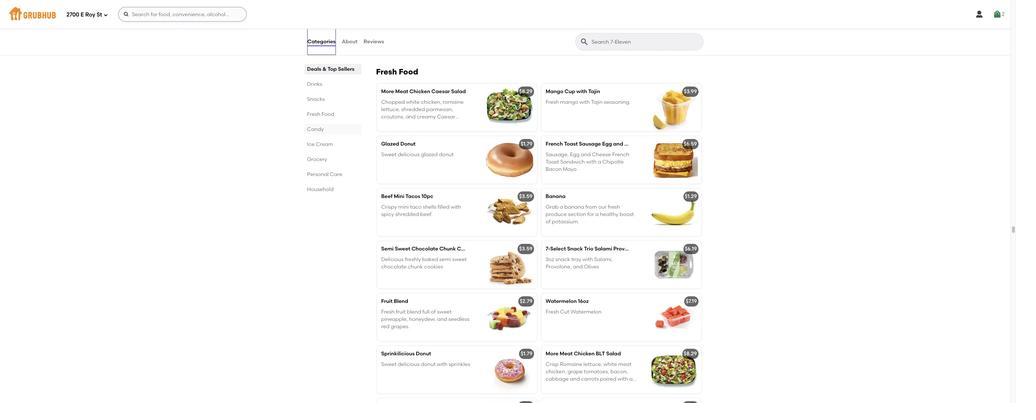 Task type: describe. For each thing, give the bounding box(es) containing it.
2 button
[[993, 8, 1005, 21]]

white inside crisp romaine lettuce, white meat chicken, grape tomatoes, bacon, cabbage and carrots paired with an avocado ranch dressing,
[[604, 361, 617, 368]]

personal
[[307, 171, 329, 178]]

tajin for mango
[[591, 99, 603, 105]]

and inside 'fresh fruit blend full of sweet pineapple, honeydew, and seedless red grapes.'
[[437, 316, 447, 323]]

crispy
[[381, 204, 397, 210]]

sprinkles
[[449, 361, 470, 368]]

a inside sausage, egg and cheese french toast sandwich with a chipotle bacon mayo
[[598, 159, 601, 165]]

spicy
[[381, 211, 394, 218]]

grape
[[568, 369, 583, 375]]

shredded inside chopped white chicken, romaine lettuce, shredded parmesan, croutons, and creamy caesar dressing.
[[401, 106, 425, 113]]

fresh mango with tajin seasoning.
[[546, 99, 630, 105]]

1 vertical spatial sweet
[[395, 246, 410, 252]]

categories
[[307, 38, 336, 45]]

sweet for glazed
[[381, 151, 396, 158]]

shredded inside crispy mini taco shells filled with spicy shredded beef.
[[395, 211, 419, 218]]

new
[[396, 20, 407, 26]]

fresh food tab
[[307, 110, 358, 118]]

watermelon 16oz image
[[646, 294, 701, 341]]

fruit blend image
[[482, 294, 537, 341]]

potassium.
[[552, 219, 579, 225]]

and inside crisp romaine lettuce, white meat chicken, grape tomatoes, bacon, cabbage and carrots paired with an avocado ranch dressing,
[[570, 376, 580, 383]]

caesar inside chopped white chicken, romaine lettuce, shredded parmesan, croutons, and creamy caesar dressing.
[[437, 114, 455, 120]]

main navigation navigation
[[0, 0, 1011, 29]]

lettuce, inside crisp romaine lettuce, white meat chicken, grape tomatoes, bacon, cabbage and carrots paired with an avocado ranch dressing,
[[583, 361, 602, 368]]

more meat chicken caesar salad
[[381, 89, 466, 95]]

mango
[[546, 89, 563, 95]]

sausage
[[579, 141, 601, 147]]

white inside chopped white chicken, romaine lettuce, shredded parmesan, croutons, and creamy caesar dressing.
[[406, 99, 420, 105]]

red
[[381, 324, 390, 330]]

&
[[322, 66, 326, 72]]

0 vertical spatial caesar
[[431, 89, 450, 95]]

semi
[[439, 256, 451, 263]]

beef.
[[420, 211, 433, 218]]

fresh up chopped
[[376, 67, 397, 76]]

7-select bayou blaze new orleans style ripple potato chips 2.5oz image
[[482, 5, 537, 53]]

with inside 3oz snack tray with salami, provolone, and olives
[[582, 256, 593, 263]]

with left sprinkles
[[437, 361, 447, 368]]

paired
[[600, 376, 616, 383]]

semi
[[381, 246, 394, 252]]

chipotle
[[602, 159, 624, 165]]

3oz inside 3oz snack tray with salami, provolone, and olives
[[546, 256, 554, 263]]

romaine
[[443, 99, 464, 105]]

donut for glazed donut
[[400, 141, 416, 147]]

potato
[[457, 20, 474, 26]]

1 horizontal spatial food
[[399, 67, 418, 76]]

pumpkin muffin image
[[482, 399, 537, 403]]

snack
[[555, 256, 570, 263]]

produce
[[546, 211, 567, 218]]

ripple
[[442, 20, 456, 26]]

1 vertical spatial a
[[560, 204, 563, 210]]

more meat country style chef salad image
[[646, 399, 701, 403]]

0 vertical spatial toast
[[564, 141, 578, 147]]

sprinkilicious
[[381, 351, 415, 357]]

deals & top sellers
[[307, 66, 354, 72]]

tajin for cup
[[588, 89, 600, 95]]

with right mango
[[579, 99, 590, 105]]

glazed
[[421, 151, 438, 158]]

1 horizontal spatial olives
[[640, 246, 655, 252]]

egg inside sausage, egg and cheese french toast sandwich with a chipotle bacon mayo
[[570, 151, 580, 158]]

top
[[328, 66, 337, 72]]

household tab
[[307, 186, 358, 193]]

bacon
[[546, 166, 562, 173]]

chicken, inside chopped white chicken, romaine lettuce, shredded parmesan, croutons, and creamy caesar dressing.
[[421, 99, 442, 105]]

dressing,
[[585, 384, 607, 390]]

with inside crisp romaine lettuce, white meat chicken, grape tomatoes, bacon, cabbage and carrots paired with an avocado ranch dressing,
[[618, 376, 628, 383]]

grocery
[[307, 156, 327, 163]]

sprinkilicious donut
[[381, 351, 431, 357]]

7-
[[546, 246, 550, 252]]

glazed donut
[[381, 141, 416, 147]]

1 vertical spatial watermelon
[[571, 309, 601, 315]]

$3.59 for 7-select snack trio salami provolone olives 3oz
[[519, 246, 532, 252]]

e
[[81, 11, 84, 18]]

chocolate
[[381, 264, 406, 270]]

section
[[568, 211, 586, 218]]

parmesan,
[[426, 106, 453, 113]]

tomatoes,
[[584, 369, 609, 375]]

fruit
[[381, 299, 393, 305]]

drinks tab
[[307, 80, 358, 88]]

2
[[1002, 11, 1005, 17]]

mayo
[[563, 166, 577, 173]]

pineapple,
[[381, 316, 408, 323]]

chicken, inside crisp romaine lettuce, white meat chicken, grape tomatoes, bacon, cabbage and carrots paired with an avocado ranch dressing,
[[546, 369, 566, 375]]

reviews button
[[363, 29, 384, 55]]

our
[[598, 204, 607, 210]]

cup
[[565, 89, 575, 95]]

chips
[[381, 28, 394, 34]]

and up chipotle
[[613, 141, 623, 147]]

semi sweet chocolate chunk cookie 6 pack image
[[482, 241, 537, 289]]

7-select snack trio salami provolone olives 3oz
[[546, 246, 665, 252]]

chopped white chicken, romaine lettuce, shredded parmesan, croutons, and creamy caesar dressing.
[[381, 99, 464, 128]]

sweet delicious donut with sprinkles
[[381, 361, 470, 368]]

honeydew,
[[409, 316, 436, 323]]

romaine
[[560, 361, 582, 368]]

fresh fruit blend full of sweet pineapple, honeydew, and seedless red grapes.
[[381, 309, 469, 330]]

meat
[[618, 361, 632, 368]]

0 horizontal spatial french
[[546, 141, 563, 147]]

watermelon 16oz
[[546, 299, 589, 305]]

for inside a convenient stick of pepperoni for hunger on the go.
[[625, 20, 632, 26]]

$7.19
[[686, 299, 697, 305]]

0 vertical spatial donut
[[439, 151, 454, 158]]

shells
[[423, 204, 436, 210]]

food inside fresh food tab
[[322, 111, 334, 117]]

sweet delicious glazed donut
[[381, 151, 454, 158]]

glazed donut image
[[482, 136, 537, 184]]

sweet for sprinkilicious
[[381, 361, 396, 368]]

an
[[629, 376, 636, 383]]

svg image
[[104, 13, 108, 17]]

about
[[342, 38, 357, 45]]

$1.29
[[685, 194, 697, 200]]

mango
[[560, 99, 578, 105]]

grab a banana from our fresh produce section for a healthy boost of potassium.
[[546, 204, 634, 225]]

french inside sausage, egg and cheese french toast sandwich with a chipotle bacon mayo
[[612, 151, 629, 158]]

meat for white
[[395, 89, 408, 95]]

of inside grab a banana from our fresh produce section for a healthy boost of potassium.
[[546, 219, 551, 225]]

1 horizontal spatial 3oz
[[656, 246, 665, 252]]

$8.29 for chopped white chicken, romaine lettuce, shredded parmesan, croutons, and creamy caesar dressing.
[[519, 89, 532, 95]]

snacks tab
[[307, 95, 358, 103]]

tacos
[[405, 194, 420, 200]]

carrots
[[581, 376, 599, 383]]

personal care
[[307, 171, 342, 178]]



Task type: vqa. For each thing, say whether or not it's contained in the screenshot.


Task type: locate. For each thing, give the bounding box(es) containing it.
egg right sausage
[[602, 141, 612, 147]]

0 vertical spatial watermelon
[[546, 299, 577, 305]]

1 vertical spatial lettuce,
[[583, 361, 602, 368]]

lettuce,
[[381, 106, 400, 113], [583, 361, 602, 368]]

1 vertical spatial donut
[[421, 361, 436, 368]]

1 horizontal spatial chicken,
[[546, 369, 566, 375]]

0 horizontal spatial meat
[[395, 89, 408, 95]]

meat for romaine
[[560, 351, 573, 357]]

fresh food inside tab
[[307, 111, 334, 117]]

french up "sausage,"
[[546, 141, 563, 147]]

2 vertical spatial a
[[595, 211, 599, 218]]

chicken,
[[421, 99, 442, 105], [546, 369, 566, 375]]

1 vertical spatial $8.29
[[684, 351, 697, 357]]

salad right blt
[[606, 351, 621, 357]]

of inside 'fresh fruit blend full of sweet pineapple, honeydew, and seedless red grapes.'
[[431, 309, 436, 315]]

fresh for fresh fruit blend full of sweet pineapple, honeydew, and seedless red grapes.
[[381, 309, 395, 315]]

1 vertical spatial $1.79
[[521, 351, 532, 357]]

and inside chopped white chicken, romaine lettuce, shredded parmesan, croutons, and creamy caesar dressing.
[[406, 114, 416, 120]]

1 vertical spatial fresh food
[[307, 111, 334, 117]]

fresh down mango
[[546, 99, 559, 105]]

egg up the sandwich
[[570, 151, 580, 158]]

a left chipotle
[[598, 159, 601, 165]]

food up the more meat chicken caesar salad
[[399, 67, 418, 76]]

chicken for chicken,
[[410, 89, 430, 95]]

french toast sausage egg and cheese image
[[646, 136, 701, 184]]

1 horizontal spatial white
[[604, 361, 617, 368]]

0 vertical spatial more
[[381, 89, 394, 95]]

beef mini tacos 10pc
[[381, 194, 433, 200]]

of right 'full'
[[431, 309, 436, 315]]

ice
[[307, 141, 315, 148]]

0 vertical spatial olives
[[640, 246, 655, 252]]

and down tray
[[573, 264, 583, 270]]

chocolate
[[412, 246, 438, 252]]

sweet inside delicious freshly baked semi sweet chocolate chunk cookies
[[452, 256, 467, 263]]

7-select snack trio salami provolone olives 3oz image
[[646, 241, 701, 289]]

delicious
[[398, 151, 420, 158], [398, 361, 420, 368]]

candy
[[307, 126, 324, 133]]

0 horizontal spatial egg
[[570, 151, 580, 158]]

the
[[572, 28, 580, 34]]

healthy
[[600, 211, 618, 218]]

dressing.
[[381, 121, 403, 128]]

0 horizontal spatial chicken
[[410, 89, 430, 95]]

a
[[598, 159, 601, 165], [560, 204, 563, 210], [595, 211, 599, 218]]

0 vertical spatial for
[[625, 20, 632, 26]]

0 horizontal spatial $8.29
[[519, 89, 532, 95]]

sausage, egg and cheese french toast sandwich with a chipotle bacon mayo
[[546, 151, 629, 173]]

0 vertical spatial tajin
[[588, 89, 600, 95]]

fresh
[[608, 204, 620, 210]]

1 vertical spatial food
[[322, 111, 334, 117]]

care
[[330, 171, 342, 178]]

of inside a convenient stick of pepperoni for hunger on the go.
[[592, 20, 597, 26]]

pack
[[480, 246, 493, 252]]

sweet down glazed
[[381, 151, 396, 158]]

seedless
[[448, 316, 469, 323]]

toast up "sausage,"
[[564, 141, 578, 147]]

chicken up chopped white chicken, romaine lettuce, shredded parmesan, croutons, and creamy caesar dressing. at left
[[410, 89, 430, 95]]

0 vertical spatial $1.79
[[521, 141, 532, 147]]

fruit
[[396, 309, 406, 315]]

cookie
[[457, 246, 475, 252]]

a
[[546, 20, 549, 26]]

olives inside 3oz snack tray with salami, provolone, and olives
[[584, 264, 599, 270]]

reviews
[[364, 38, 384, 45]]

fresh up pineapple,
[[381, 309, 395, 315]]

1 horizontal spatial toast
[[564, 141, 578, 147]]

and inside sausage, egg and cheese french toast sandwich with a chipotle bacon mayo
[[581, 151, 591, 158]]

more up crisp
[[546, 351, 558, 357]]

0 horizontal spatial white
[[406, 99, 420, 105]]

2 horizontal spatial of
[[592, 20, 597, 26]]

$6.59
[[684, 141, 697, 147]]

a down our
[[595, 211, 599, 218]]

fresh inside 'fresh fruit blend full of sweet pineapple, honeydew, and seedless red grapes.'
[[381, 309, 395, 315]]

1 horizontal spatial of
[[546, 219, 551, 225]]

more for more meat chicken blt salad
[[546, 351, 558, 357]]

1 vertical spatial shredded
[[395, 211, 419, 218]]

1 vertical spatial cheese
[[592, 151, 611, 158]]

magnifying glass icon image
[[580, 37, 589, 46]]

16oz
[[578, 299, 589, 305]]

sweet down cookie
[[452, 256, 467, 263]]

caesar up romaine
[[431, 89, 450, 95]]

blt
[[596, 351, 605, 357]]

olives right provolone
[[640, 246, 655, 252]]

0 horizontal spatial salad
[[451, 89, 466, 95]]

1 vertical spatial sweet
[[437, 309, 452, 315]]

of right stick
[[592, 20, 597, 26]]

0 vertical spatial donut
[[400, 141, 416, 147]]

more meat chicken blt salad image
[[646, 346, 701, 394]]

st
[[97, 11, 102, 18]]

with down sausage
[[586, 159, 597, 165]]

1 horizontal spatial sweet
[[452, 256, 467, 263]]

taco
[[410, 204, 422, 210]]

fresh for fresh cut watermelon
[[546, 309, 559, 315]]

a convenient stick of pepperoni for hunger on the go.
[[546, 20, 632, 34]]

tajin up the fresh mango with tajin seasoning.
[[588, 89, 600, 95]]

Search 7-Eleven search field
[[591, 39, 701, 46]]

chicken for lettuce,
[[574, 351, 595, 357]]

2 vertical spatial of
[[431, 309, 436, 315]]

1 horizontal spatial svg image
[[975, 10, 984, 19]]

0 vertical spatial egg
[[602, 141, 612, 147]]

0 horizontal spatial svg image
[[123, 11, 129, 17]]

creamy
[[417, 114, 436, 120]]

salad up romaine
[[451, 89, 466, 95]]

donut up the 'sweet delicious donut with sprinkles'
[[416, 351, 431, 357]]

0 horizontal spatial chicken,
[[421, 99, 442, 105]]

with right cup
[[576, 89, 587, 95]]

1 vertical spatial french
[[612, 151, 629, 158]]

0 horizontal spatial lettuce,
[[381, 106, 400, 113]]

of down produce
[[546, 219, 551, 225]]

1 horizontal spatial more
[[546, 351, 558, 357]]

$2.79
[[520, 299, 532, 305]]

a convenient stick of pepperoni for hunger on the go. button
[[541, 5, 701, 53]]

1 delicious from the top
[[398, 151, 420, 158]]

for down from
[[587, 211, 594, 218]]

ice cream
[[307, 141, 333, 148]]

1 vertical spatial toast
[[546, 159, 559, 165]]

drinks
[[307, 81, 322, 87]]

grocery tab
[[307, 156, 358, 163]]

donut for sprinkilicious donut
[[416, 351, 431, 357]]

donut down 'sprinkilicious donut'
[[421, 361, 436, 368]]

ranch
[[569, 384, 584, 390]]

1 vertical spatial white
[[604, 361, 617, 368]]

3oz left $6.19
[[656, 246, 665, 252]]

delicious for sprinkilicious
[[398, 361, 420, 368]]

with down the trio
[[582, 256, 593, 263]]

1 vertical spatial of
[[546, 219, 551, 225]]

watermelon up cut in the right bottom of the page
[[546, 299, 577, 305]]

$6.19
[[685, 246, 697, 252]]

sausage,
[[546, 151, 569, 158]]

for right pepperoni
[[625, 20, 632, 26]]

$1.79 for more
[[521, 351, 532, 357]]

0 horizontal spatial of
[[431, 309, 436, 315]]

0 horizontal spatial toast
[[546, 159, 559, 165]]

1 $1.79 from the top
[[521, 141, 532, 147]]

$8.29
[[519, 89, 532, 95], [684, 351, 697, 357]]

$3.99
[[684, 89, 697, 95]]

hunger
[[546, 28, 563, 34]]

sweet
[[381, 151, 396, 158], [395, 246, 410, 252], [381, 361, 396, 368]]

chicken, up cabbage
[[546, 369, 566, 375]]

of
[[592, 20, 597, 26], [546, 219, 551, 225], [431, 309, 436, 315]]

donut up sweet delicious glazed donut
[[400, 141, 416, 147]]

white down the more meat chicken caesar salad
[[406, 99, 420, 105]]

more
[[381, 89, 394, 95], [546, 351, 558, 357]]

for inside grab a banana from our fresh produce section for a healthy boost of potassium.
[[587, 211, 594, 218]]

roy
[[85, 11, 95, 18]]

1 horizontal spatial egg
[[602, 141, 612, 147]]

fresh food down snacks
[[307, 111, 334, 117]]

0 horizontal spatial donut
[[421, 361, 436, 368]]

filled
[[438, 204, 449, 210]]

more meat chicken caesar salad image
[[482, 84, 537, 132]]

fresh for fresh mango with tajin seasoning.
[[546, 99, 559, 105]]

olives down salami, on the bottom right
[[584, 264, 599, 270]]

lettuce, up tomatoes, on the bottom of the page
[[583, 361, 602, 368]]

2 delicious from the top
[[398, 361, 420, 368]]

0 vertical spatial meat
[[395, 89, 408, 95]]

candy tab
[[307, 126, 358, 133]]

1 vertical spatial meat
[[560, 351, 573, 357]]

0 horizontal spatial olives
[[584, 264, 599, 270]]

select
[[550, 246, 566, 252]]

0 horizontal spatial food
[[322, 111, 334, 117]]

toast inside sausage, egg and cheese french toast sandwich with a chipotle bacon mayo
[[546, 159, 559, 165]]

1 horizontal spatial donut
[[439, 151, 454, 158]]

with right the 'filled'
[[451, 204, 461, 210]]

lettuce, up croutons,
[[381, 106, 400, 113]]

croutons,
[[381, 114, 404, 120]]

cabbage
[[546, 376, 569, 383]]

fresh food
[[376, 67, 418, 76], [307, 111, 334, 117]]

chunk
[[408, 264, 423, 270]]

meat
[[395, 89, 408, 95], [560, 351, 573, 357]]

0 vertical spatial 3oz
[[656, 246, 665, 252]]

delicious down glazed donut on the top left of the page
[[398, 151, 420, 158]]

deals
[[307, 66, 321, 72]]

0 horizontal spatial more
[[381, 89, 394, 95]]

0 vertical spatial french
[[546, 141, 563, 147]]

donut
[[400, 141, 416, 147], [416, 351, 431, 357]]

Search for food, convenience, alcohol... search field
[[118, 7, 247, 22]]

salad for more meat chicken blt salad
[[606, 351, 621, 357]]

deals & top sellers tab
[[307, 65, 358, 73]]

watermelon
[[546, 299, 577, 305], [571, 309, 601, 315]]

1 horizontal spatial salad
[[606, 351, 621, 357]]

1 vertical spatial delicious
[[398, 361, 420, 368]]

delicious for glazed
[[398, 151, 420, 158]]

a up produce
[[560, 204, 563, 210]]

seasoning.
[[604, 99, 630, 105]]

1 vertical spatial chicken
[[574, 351, 595, 357]]

cream
[[316, 141, 333, 148]]

lettuce, inside chopped white chicken, romaine lettuce, shredded parmesan, croutons, and creamy caesar dressing.
[[381, 106, 400, 113]]

1 vertical spatial tajin
[[591, 99, 603, 105]]

white up bacon,
[[604, 361, 617, 368]]

fresh up candy
[[307, 111, 320, 117]]

tajin left seasoning.
[[591, 99, 603, 105]]

full
[[422, 309, 430, 315]]

salad
[[451, 89, 466, 95], [606, 351, 621, 357]]

1 horizontal spatial for
[[625, 20, 632, 26]]

1 vertical spatial chicken,
[[546, 369, 566, 375]]

0 vertical spatial chicken
[[410, 89, 430, 95]]

2700 e roy st
[[66, 11, 102, 18]]

0 vertical spatial lettuce,
[[381, 106, 400, 113]]

0 vertical spatial cheese
[[624, 141, 643, 147]]

banana
[[564, 204, 584, 210]]

sprinkilicious donut image
[[482, 346, 537, 394]]

2 vertical spatial sweet
[[381, 361, 396, 368]]

2 $3.59 from the top
[[519, 246, 532, 252]]

0 horizontal spatial fresh food
[[307, 111, 334, 117]]

1 horizontal spatial meat
[[560, 351, 573, 357]]

1 horizontal spatial chicken
[[574, 351, 595, 357]]

chopped
[[381, 99, 405, 105]]

1 vertical spatial salad
[[606, 351, 621, 357]]

fresh left cut in the right bottom of the page
[[546, 309, 559, 315]]

salad for more meat chicken caesar salad
[[451, 89, 466, 95]]

olives
[[640, 246, 655, 252], [584, 264, 599, 270]]

cut
[[560, 309, 569, 315]]

0 vertical spatial food
[[399, 67, 418, 76]]

toast up the bacon
[[546, 159, 559, 165]]

french up chipotle
[[612, 151, 629, 158]]

0 horizontal spatial sweet
[[437, 309, 452, 315]]

and left creamy on the left
[[406, 114, 416, 120]]

style
[[429, 20, 440, 26]]

0 vertical spatial white
[[406, 99, 420, 105]]

with inside sausage, egg and cheese french toast sandwich with a chipotle bacon mayo
[[586, 159, 597, 165]]

convenient
[[551, 20, 578, 26]]

crisp
[[546, 361, 559, 368]]

and down sausage
[[581, 151, 591, 158]]

and down grape
[[570, 376, 580, 383]]

spicy new orleans style ripple potato chips
[[381, 20, 474, 34]]

sweet up delicious
[[395, 246, 410, 252]]

0 vertical spatial of
[[592, 20, 597, 26]]

0 vertical spatial sweet
[[381, 151, 396, 158]]

0 vertical spatial delicious
[[398, 151, 420, 158]]

1 vertical spatial 3oz
[[546, 256, 554, 263]]

spicy new orleans style ripple potato chips button
[[377, 5, 537, 53]]

0 vertical spatial salad
[[451, 89, 466, 95]]

1 horizontal spatial $8.29
[[684, 351, 697, 357]]

crisp romaine lettuce, white meat chicken, grape tomatoes, bacon, cabbage and carrots paired with an avocado ranch dressing,
[[546, 361, 636, 390]]

1 $3.59 from the top
[[519, 194, 532, 200]]

mango cup with tajin image
[[646, 84, 701, 132]]

more up chopped
[[381, 89, 394, 95]]

delicious down 'sprinkilicious donut'
[[398, 361, 420, 368]]

$3.59 left banana
[[519, 194, 532, 200]]

tillamook pepperoni stick 1.44oz image
[[646, 5, 701, 53]]

sweet up the seedless
[[437, 309, 452, 315]]

svg image inside 2 button
[[993, 10, 1002, 19]]

donut right glazed
[[439, 151, 454, 158]]

and left the seedless
[[437, 316, 447, 323]]

svg image
[[975, 10, 984, 19], [993, 10, 1002, 19], [123, 11, 129, 17]]

banana image
[[646, 189, 701, 237]]

personal care tab
[[307, 171, 358, 178]]

$3.59 for banana
[[519, 194, 532, 200]]

meat up chopped
[[395, 89, 408, 95]]

sweet down sprinkilicious
[[381, 361, 396, 368]]

with inside crispy mini taco shells filled with spicy shredded beef.
[[451, 204, 461, 210]]

1 horizontal spatial lettuce,
[[583, 361, 602, 368]]

sweet inside 'fresh fruit blend full of sweet pineapple, honeydew, and seedless red grapes.'
[[437, 309, 452, 315]]

for
[[625, 20, 632, 26], [587, 211, 594, 218]]

ice cream tab
[[307, 141, 358, 148]]

beef mini tacos 10pc image
[[482, 189, 537, 237]]

$3.59 left 7- on the bottom of the page
[[519, 246, 532, 252]]

caesar down parmesan,
[[437, 114, 455, 120]]

6
[[476, 246, 479, 252]]

grapes.
[[391, 324, 410, 330]]

chicken, up parmesan,
[[421, 99, 442, 105]]

sellers
[[338, 66, 354, 72]]

$8.29 for crisp romaine lettuce, white meat chicken, grape tomatoes, bacon, cabbage and carrots paired with an avocado ranch dressing,
[[684, 351, 697, 357]]

shredded down mini
[[395, 211, 419, 218]]

shredded
[[401, 106, 425, 113], [395, 211, 419, 218]]

1 vertical spatial $3.59
[[519, 246, 532, 252]]

cheese inside sausage, egg and cheese french toast sandwich with a chipotle bacon mayo
[[592, 151, 611, 158]]

spicy
[[381, 20, 395, 26]]

blend
[[394, 299, 408, 305]]

0 vertical spatial chicken,
[[421, 99, 442, 105]]

fresh inside fresh food tab
[[307, 111, 320, 117]]

0 horizontal spatial for
[[587, 211, 594, 218]]

1 horizontal spatial cheese
[[624, 141, 643, 147]]

provolone
[[613, 246, 638, 252]]

more for more meat chicken caesar salad
[[381, 89, 394, 95]]

1 vertical spatial more
[[546, 351, 558, 357]]

0 horizontal spatial cheese
[[592, 151, 611, 158]]

chicken left blt
[[574, 351, 595, 357]]

1 vertical spatial donut
[[416, 351, 431, 357]]

with down bacon,
[[618, 376, 628, 383]]

2 $1.79 from the top
[[521, 351, 532, 357]]

1 horizontal spatial fresh food
[[376, 67, 418, 76]]

with
[[576, 89, 587, 95], [579, 99, 590, 105], [586, 159, 597, 165], [451, 204, 461, 210], [582, 256, 593, 263], [437, 361, 447, 368], [618, 376, 628, 383]]

food down snacks tab
[[322, 111, 334, 117]]

3oz down 7- on the bottom of the page
[[546, 256, 554, 263]]

2 horizontal spatial svg image
[[993, 10, 1002, 19]]

0 vertical spatial fresh food
[[376, 67, 418, 76]]

sweet
[[452, 256, 467, 263], [437, 309, 452, 315]]

orleans
[[408, 20, 428, 26]]

shredded up creamy on the left
[[401, 106, 425, 113]]

fresh food up chopped
[[376, 67, 418, 76]]

1 vertical spatial olives
[[584, 264, 599, 270]]

watermelon down 16oz
[[571, 309, 601, 315]]

0 vertical spatial $8.29
[[519, 89, 532, 95]]

1 vertical spatial for
[[587, 211, 594, 218]]

provolone,
[[546, 264, 572, 270]]

$1.79 for french
[[521, 141, 532, 147]]

0 horizontal spatial 3oz
[[546, 256, 554, 263]]

and inside 3oz snack tray with salami, provolone, and olives
[[573, 264, 583, 270]]

meat up romaine
[[560, 351, 573, 357]]

1 vertical spatial caesar
[[437, 114, 455, 120]]

trio
[[584, 246, 593, 252]]



